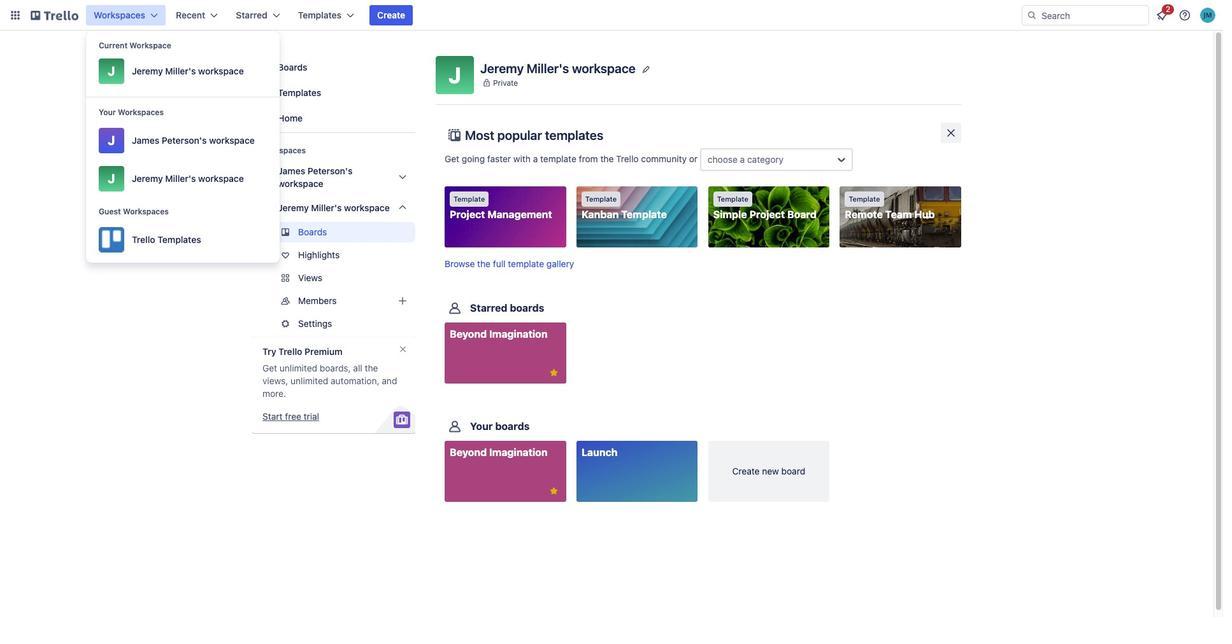 Task type: locate. For each thing, give the bounding box(es) containing it.
1 vertical spatial boards
[[298, 227, 327, 238]]

the right all
[[365, 363, 378, 374]]

launch
[[581, 447, 618, 459]]

jeremy miller's workspace up the trello templates link
[[132, 173, 244, 184]]

0 horizontal spatial starred
[[236, 10, 267, 20]]

all
[[353, 363, 362, 374]]

1 horizontal spatial trello
[[279, 347, 302, 357]]

1 project from the left
[[450, 209, 485, 220]]

most popular templates
[[465, 128, 603, 143]]

template board image
[[257, 85, 273, 101]]

templates up home
[[278, 87, 321, 98]]

members
[[298, 296, 337, 306]]

beyond imagination down starred boards
[[450, 329, 548, 340]]

2 vertical spatial trello
[[279, 347, 302, 357]]

starred button
[[228, 5, 288, 25]]

private
[[493, 78, 518, 88]]

0 vertical spatial the
[[600, 153, 614, 164]]

beyond imagination link
[[445, 323, 566, 384], [445, 442, 566, 503]]

1 vertical spatial get
[[262, 363, 277, 374]]

project inside the template project management
[[450, 209, 485, 220]]

1 vertical spatial beyond imagination link
[[445, 442, 566, 503]]

miller's
[[527, 61, 569, 75], [165, 66, 196, 76], [165, 173, 196, 184], [311, 203, 342, 213]]

beyond imagination
[[450, 329, 548, 340], [450, 447, 548, 459]]

Search field
[[1037, 6, 1149, 25]]

current workspace
[[99, 41, 171, 50]]

boards
[[510, 303, 544, 314], [495, 421, 530, 433]]

most
[[465, 128, 494, 143]]

j
[[448, 62, 461, 88], [108, 64, 115, 78], [108, 133, 115, 148], [108, 171, 115, 186]]

1 horizontal spatial create
[[732, 467, 760, 477]]

template right the full
[[508, 259, 544, 270]]

j left private at the top of page
[[448, 62, 461, 88]]

0 vertical spatial boards
[[278, 62, 307, 73]]

get
[[445, 153, 459, 164], [262, 363, 277, 374]]

1 beyond from the top
[[450, 329, 487, 340]]

0 vertical spatial templates
[[298, 10, 341, 20]]

template for project
[[454, 195, 485, 203]]

get inside try trello premium get unlimited boards, all the views, unlimited automation, and more.
[[262, 363, 277, 374]]

choose
[[708, 154, 738, 165]]

jeremy up guest workspaces
[[132, 173, 163, 184]]

beyond imagination link down starred boards
[[445, 323, 566, 384]]

1 vertical spatial imagination
[[489, 447, 548, 459]]

project up browse
[[450, 209, 485, 220]]

template up kanban in the top of the page
[[585, 195, 617, 203]]

workspace inside james peterson's workspace
[[278, 178, 323, 189]]

1 vertical spatial james peterson's workspace
[[278, 166, 353, 189]]

0 vertical spatial unlimited
[[280, 363, 317, 374]]

2 vertical spatial the
[[365, 363, 378, 374]]

1 horizontal spatial james
[[278, 166, 305, 176]]

recent
[[176, 10, 205, 20]]

boards
[[278, 62, 307, 73], [298, 227, 327, 238]]

0 vertical spatial template
[[540, 153, 576, 164]]

jeremy
[[480, 61, 524, 75], [132, 66, 163, 76], [132, 173, 163, 184], [278, 203, 309, 213]]

beyond for first click to unstar this board. it will be removed from your starred list. image from the bottom
[[450, 447, 487, 459]]

0 vertical spatial beyond imagination
[[450, 329, 548, 340]]

going
[[462, 153, 485, 164]]

2 horizontal spatial trello
[[616, 153, 639, 164]]

workspaces inside popup button
[[94, 10, 145, 20]]

1 horizontal spatial starred
[[470, 303, 507, 314]]

peterson's inside james peterson's workspace link
[[308, 166, 353, 176]]

jeremy miller's workspace link
[[252, 197, 415, 220]]

0 vertical spatial james peterson's workspace
[[132, 135, 255, 146]]

template for simple
[[717, 195, 748, 203]]

imagination down starred boards
[[489, 329, 548, 340]]

click to unstar this board. it will be removed from your starred list. image
[[548, 368, 560, 379], [548, 486, 560, 498]]

create button
[[370, 5, 413, 25]]

1 vertical spatial your
[[470, 421, 493, 433]]

0 vertical spatial boards
[[510, 303, 544, 314]]

trello
[[616, 153, 639, 164], [132, 234, 155, 245], [279, 347, 302, 357]]

search image
[[1027, 10, 1037, 20]]

members link
[[252, 291, 415, 312]]

views,
[[262, 376, 288, 387]]

jeremy miller's workspace down workspace
[[132, 66, 244, 76]]

template inside template simple project board
[[717, 195, 748, 203]]

jeremy miller's workspace down james peterson's workspace link
[[278, 203, 390, 213]]

template for remote
[[849, 195, 880, 203]]

project
[[450, 209, 485, 220], [749, 209, 785, 220]]

0 vertical spatial beyond
[[450, 329, 487, 340]]

settings
[[298, 319, 332, 329]]

templates
[[298, 10, 341, 20], [278, 87, 321, 98], [158, 234, 201, 245]]

template simple project board
[[713, 195, 817, 220]]

create
[[377, 10, 405, 20], [732, 467, 760, 477]]

imagination
[[489, 329, 548, 340], [489, 447, 548, 459]]

2 horizontal spatial the
[[600, 153, 614, 164]]

template up simple
[[717, 195, 748, 203]]

a
[[533, 153, 538, 164], [740, 154, 745, 165]]

2 beyond imagination from the top
[[450, 447, 548, 459]]

starred right recent dropdown button
[[236, 10, 267, 20]]

1 vertical spatial boards link
[[252, 222, 415, 243]]

0 vertical spatial peterson's
[[162, 135, 207, 146]]

template down 'templates'
[[540, 153, 576, 164]]

1 vertical spatial beyond
[[450, 447, 487, 459]]

template
[[454, 195, 485, 203], [585, 195, 617, 203], [717, 195, 748, 203], [849, 195, 880, 203], [621, 209, 667, 220]]

james down home
[[278, 166, 305, 176]]

template up "remote"
[[849, 195, 880, 203]]

0 vertical spatial create
[[377, 10, 405, 20]]

0 horizontal spatial get
[[262, 363, 277, 374]]

get left going
[[445, 153, 459, 164]]

create for create
[[377, 10, 405, 20]]

0 horizontal spatial project
[[450, 209, 485, 220]]

0 vertical spatial trello
[[616, 153, 639, 164]]

highlights
[[298, 250, 340, 261]]

try trello premium get unlimited boards, all the views, unlimited automation, and more.
[[262, 347, 397, 399]]

try
[[262, 347, 276, 357]]

2 beyond imagination link from the top
[[445, 442, 566, 503]]

2 project from the left
[[749, 209, 785, 220]]

gallery
[[546, 259, 574, 270]]

premium
[[305, 347, 343, 357]]

the right from
[[600, 153, 614, 164]]

jeremy up private at the top of page
[[480, 61, 524, 75]]

beyond imagination link down your boards
[[445, 442, 566, 503]]

1 vertical spatial trello
[[132, 234, 155, 245]]

template inside the template project management
[[454, 195, 485, 203]]

workspace
[[572, 61, 636, 75], [198, 66, 244, 76], [209, 135, 255, 146], [198, 173, 244, 184], [278, 178, 323, 189], [344, 203, 390, 213]]

1 click to unstar this board. it will be removed from your starred list. image from the top
[[548, 368, 560, 379]]

j down current
[[108, 64, 115, 78]]

1 vertical spatial template
[[508, 259, 544, 270]]

a right choose on the right top of the page
[[740, 154, 745, 165]]

1 horizontal spatial your
[[470, 421, 493, 433]]

1 vertical spatial the
[[477, 259, 491, 270]]

or
[[689, 153, 698, 164]]

back to home image
[[31, 5, 78, 25]]

1 vertical spatial james
[[278, 166, 305, 176]]

add image
[[395, 294, 410, 309]]

james peterson's workspace
[[132, 135, 255, 146], [278, 166, 353, 189]]

1 horizontal spatial peterson's
[[308, 166, 353, 176]]

beyond down your boards
[[450, 447, 487, 459]]

unlimited up views, at the left of the page
[[280, 363, 317, 374]]

beyond down starred boards
[[450, 329, 487, 340]]

trello inside try trello premium get unlimited boards, all the views, unlimited automation, and more.
[[279, 347, 302, 357]]

0 vertical spatial imagination
[[489, 329, 548, 340]]

1 vertical spatial beyond imagination
[[450, 447, 548, 459]]

category
[[747, 154, 784, 165]]

your for your boards
[[470, 421, 493, 433]]

2 boards link from the top
[[252, 222, 415, 243]]

templates button
[[290, 5, 362, 25]]

boards up highlights
[[298, 227, 327, 238]]

0 vertical spatial get
[[445, 153, 459, 164]]

beyond imagination down your boards
[[450, 447, 548, 459]]

a right with at the left of the page
[[533, 153, 538, 164]]

templates down guest workspaces
[[158, 234, 201, 245]]

1 imagination from the top
[[489, 329, 548, 340]]

start free trial
[[262, 412, 319, 422]]

get up views, at the left of the page
[[262, 363, 277, 374]]

jeremy miller's workspace
[[480, 61, 636, 75], [132, 66, 244, 76], [132, 173, 244, 184], [278, 203, 390, 213]]

peterson's up 'jeremy miller's workspace' link at the left top of page
[[308, 166, 353, 176]]

beyond for 1st click to unstar this board. it will be removed from your starred list. image from the top of the page
[[450, 329, 487, 340]]

0 horizontal spatial your
[[99, 108, 116, 117]]

beyond imagination for first click to unstar this board. it will be removed from your starred list. image from the bottom
[[450, 447, 548, 459]]

remote
[[845, 209, 883, 220]]

1 vertical spatial peterson's
[[308, 166, 353, 176]]

j down the your workspaces
[[108, 133, 115, 148]]

template remote team hub
[[845, 195, 935, 220]]

boards,
[[320, 363, 351, 374]]

views link
[[252, 268, 415, 289]]

start free trial button
[[262, 411, 319, 424]]

template down going
[[454, 195, 485, 203]]

boards link up highlights link at the top of the page
[[252, 222, 415, 243]]

starred
[[236, 10, 267, 20], [470, 303, 507, 314]]

starred boards
[[470, 303, 544, 314]]

0 vertical spatial james
[[132, 135, 159, 146]]

workspaces
[[94, 10, 145, 20], [118, 108, 164, 117], [260, 146, 306, 155], [123, 207, 169, 217]]

james
[[132, 135, 159, 146], [278, 166, 305, 176]]

1 vertical spatial starred
[[470, 303, 507, 314]]

team
[[885, 209, 912, 220]]

your for your workspaces
[[99, 108, 116, 117]]

boards link up templates link at the left top of page
[[252, 56, 415, 79]]

trello down guest workspaces
[[132, 234, 155, 245]]

1 horizontal spatial get
[[445, 153, 459, 164]]

project left board
[[749, 209, 785, 220]]

1 vertical spatial create
[[732, 467, 760, 477]]

starred for starred boards
[[470, 303, 507, 314]]

trello left community
[[616, 153, 639, 164]]

1 horizontal spatial project
[[749, 209, 785, 220]]

your workspaces
[[99, 108, 164, 117]]

j inside button
[[448, 62, 461, 88]]

0 horizontal spatial the
[[365, 363, 378, 374]]

unlimited
[[280, 363, 317, 374], [291, 376, 328, 387]]

0 horizontal spatial trello
[[132, 234, 155, 245]]

trello right try
[[279, 347, 302, 357]]

templates right starred popup button
[[298, 10, 341, 20]]

your
[[99, 108, 116, 117], [470, 421, 493, 433]]

1 vertical spatial boards
[[495, 421, 530, 433]]

james down the your workspaces
[[132, 135, 159, 146]]

browse the full template gallery link
[[445, 259, 574, 270]]

james peterson's workspace link
[[252, 161, 415, 194]]

starred inside popup button
[[236, 10, 267, 20]]

boards link
[[252, 56, 415, 79], [252, 222, 415, 243]]

the left the full
[[477, 259, 491, 270]]

0 vertical spatial click to unstar this board. it will be removed from your starred list. image
[[548, 368, 560, 379]]

unlimited down boards,
[[291, 376, 328, 387]]

template
[[540, 153, 576, 164], [508, 259, 544, 270]]

1 horizontal spatial a
[[740, 154, 745, 165]]

starred down the full
[[470, 303, 507, 314]]

free
[[285, 412, 301, 422]]

management
[[488, 209, 552, 220]]

start
[[262, 412, 283, 422]]

the inside try trello premium get unlimited boards, all the views, unlimited automation, and more.
[[365, 363, 378, 374]]

boards up templates link at the left top of page
[[278, 62, 307, 73]]

peterson's
[[162, 135, 207, 146], [308, 166, 353, 176]]

create inside button
[[377, 10, 405, 20]]

imagination down your boards
[[489, 447, 548, 459]]

2 imagination from the top
[[489, 447, 548, 459]]

1 vertical spatial unlimited
[[291, 376, 328, 387]]

0 vertical spatial your
[[99, 108, 116, 117]]

template inside template remote team hub
[[849, 195, 880, 203]]

2 beyond from the top
[[450, 447, 487, 459]]

0 vertical spatial starred
[[236, 10, 267, 20]]

choose a category
[[708, 154, 784, 165]]

0 horizontal spatial james
[[132, 135, 159, 146]]

trello templates link
[[94, 222, 272, 258]]

0 horizontal spatial create
[[377, 10, 405, 20]]

beyond
[[450, 329, 487, 340], [450, 447, 487, 459]]

0 vertical spatial beyond imagination link
[[445, 323, 566, 384]]

1 vertical spatial click to unstar this board. it will be removed from your starred list. image
[[548, 486, 560, 498]]

0 horizontal spatial james peterson's workspace
[[132, 135, 255, 146]]

peterson's down the your workspaces
[[162, 135, 207, 146]]

1 beyond imagination from the top
[[450, 329, 548, 340]]

0 vertical spatial boards link
[[252, 56, 415, 79]]

1 boards link from the top
[[252, 56, 415, 79]]



Task type: describe. For each thing, give the bounding box(es) containing it.
browse
[[445, 259, 475, 270]]

guest
[[99, 207, 121, 217]]

home link
[[252, 107, 415, 130]]

recent button
[[168, 5, 226, 25]]

faster
[[487, 153, 511, 164]]

simple
[[713, 209, 747, 220]]

james inside james peterson's workspace link
[[278, 166, 305, 176]]

from
[[579, 153, 598, 164]]

create for create new board
[[732, 467, 760, 477]]

starred for starred
[[236, 10, 267, 20]]

trello templates
[[132, 234, 201, 245]]

views
[[298, 273, 322, 283]]

imagination for 1st click to unstar this board. it will be removed from your starred list. image from the top of the page
[[489, 329, 548, 340]]

imagination for first click to unstar this board. it will be removed from your starred list. image from the bottom
[[489, 447, 548, 459]]

templates inside popup button
[[298, 10, 341, 20]]

and
[[382, 376, 397, 387]]

jeremy down james peterson's workspace link
[[278, 203, 309, 213]]

popular
[[497, 128, 542, 143]]

j up guest
[[108, 171, 115, 186]]

templates link
[[252, 82, 415, 104]]

guest workspaces
[[99, 207, 169, 217]]

1 horizontal spatial the
[[477, 259, 491, 270]]

templates
[[545, 128, 603, 143]]

workspace
[[130, 41, 171, 50]]

jeremy miller (jeremymiller198) image
[[1200, 8, 1215, 23]]

jeremy miller's workspace up private at the top of page
[[480, 61, 636, 75]]

0 horizontal spatial peterson's
[[162, 135, 207, 146]]

get going faster with a template from the trello community or
[[445, 153, 700, 164]]

workspaces button
[[86, 5, 166, 25]]

project inside template simple project board
[[749, 209, 785, 220]]

create new board
[[732, 467, 805, 477]]

open information menu image
[[1179, 9, 1191, 22]]

2 notifications image
[[1154, 8, 1170, 23]]

template project management
[[450, 195, 552, 220]]

board
[[781, 467, 805, 477]]

home
[[278, 113, 303, 124]]

the for get going faster with a template from the trello community or
[[600, 153, 614, 164]]

1 vertical spatial templates
[[278, 87, 321, 98]]

automation,
[[331, 376, 379, 387]]

community
[[641, 153, 687, 164]]

boards for your boards
[[495, 421, 530, 433]]

j button
[[436, 56, 474, 94]]

beyond imagination for 1st click to unstar this board. it will be removed from your starred list. image from the top of the page
[[450, 329, 548, 340]]

2 vertical spatial templates
[[158, 234, 201, 245]]

template for kanban
[[585, 195, 617, 203]]

2 click to unstar this board. it will be removed from your starred list. image from the top
[[548, 486, 560, 498]]

template kanban template
[[581, 195, 667, 220]]

new
[[762, 467, 779, 477]]

jeremy down workspace
[[132, 66, 163, 76]]

your boards
[[470, 421, 530, 433]]

current
[[99, 41, 128, 50]]

template right kanban in the top of the page
[[621, 209, 667, 220]]

highlights link
[[252, 245, 415, 266]]

trial
[[304, 412, 319, 422]]

kanban
[[581, 209, 619, 220]]

1 beyond imagination link from the top
[[445, 323, 566, 384]]

hub
[[914, 209, 935, 220]]

browse the full template gallery
[[445, 259, 574, 270]]

more.
[[262, 389, 286, 399]]

0 horizontal spatial a
[[533, 153, 538, 164]]

full
[[493, 259, 506, 270]]

board
[[787, 209, 817, 220]]

primary element
[[0, 0, 1223, 31]]

with
[[513, 153, 531, 164]]

boards for starred boards
[[510, 303, 544, 314]]

1 horizontal spatial james peterson's workspace
[[278, 166, 353, 189]]

logo for trello templates workspace image
[[99, 227, 124, 253]]

the for try trello premium get unlimited boards, all the views, unlimited automation, and more.
[[365, 363, 378, 374]]

launch link
[[576, 442, 698, 503]]

settings link
[[252, 314, 415, 334]]



Task type: vqa. For each thing, say whether or not it's contained in the screenshot.
Your
yes



